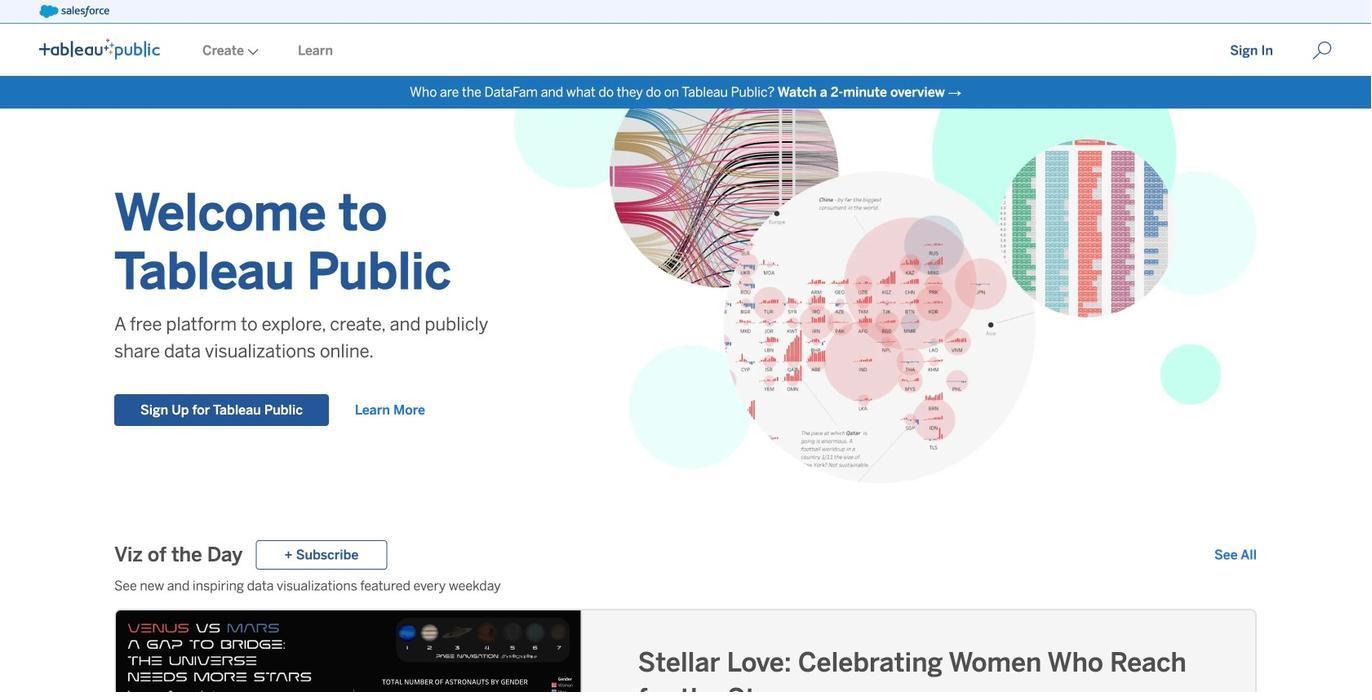 Task type: locate. For each thing, give the bounding box(es) containing it.
tableau public viz of the day image
[[116, 611, 582, 692]]

viz of the day heading
[[114, 542, 243, 568]]

go to search image
[[1293, 41, 1352, 60]]

create image
[[244, 49, 259, 55]]

see all viz of the day element
[[1215, 545, 1257, 565]]



Task type: describe. For each thing, give the bounding box(es) containing it.
salesforce logo image
[[39, 5, 109, 18]]

logo image
[[39, 38, 160, 60]]

see new and inspiring data visualizations featured every weekday element
[[114, 576, 1257, 596]]



Task type: vqa. For each thing, say whether or not it's contained in the screenshot.
Add Favorite image
no



